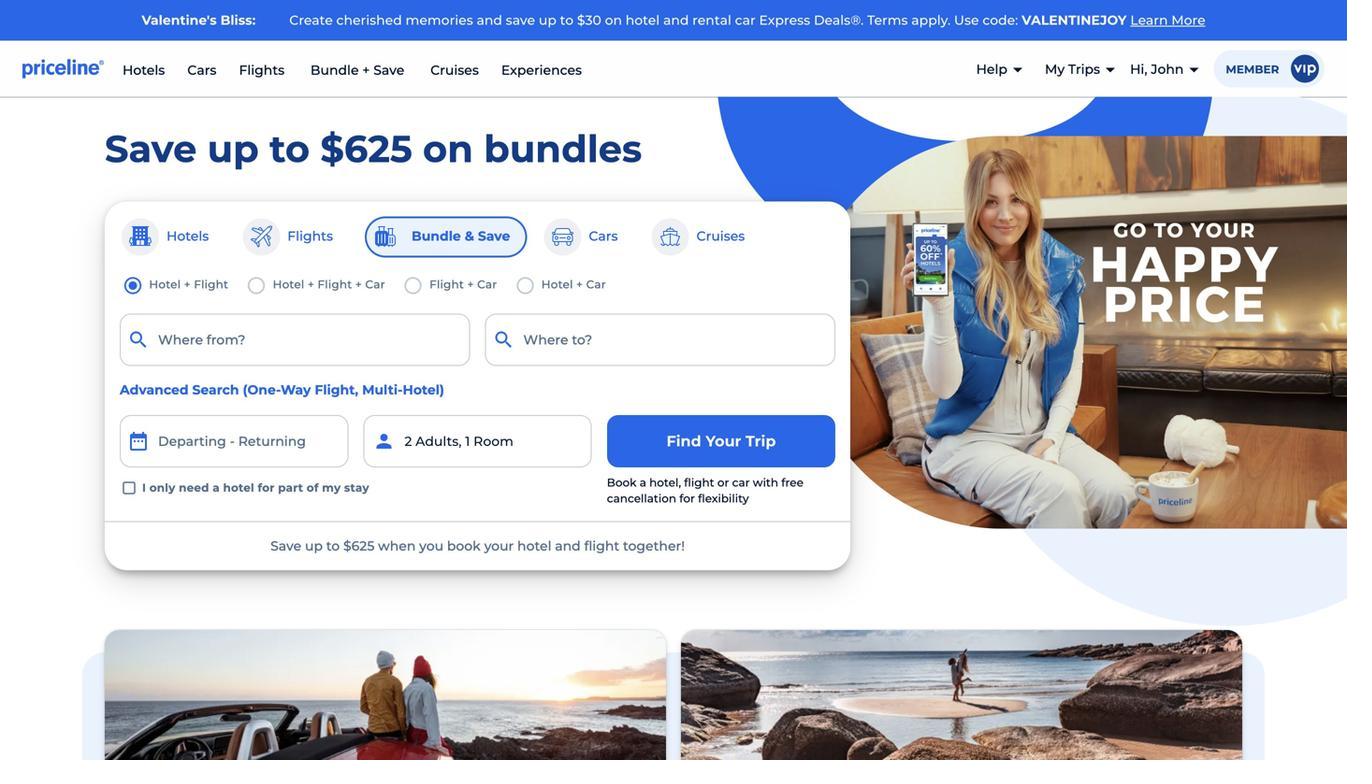 Task type: vqa. For each thing, say whether or not it's contained in the screenshot.
the Valentine's
yes



Task type: locate. For each thing, give the bounding box(es) containing it.
1 horizontal spatial for
[[680, 492, 695, 506]]

None field
[[120, 314, 470, 367], [485, 314, 836, 367]]

$625 down bundle + save
[[320, 126, 413, 172]]

bundle for bundle & save
[[412, 228, 461, 244]]

0 horizontal spatial for
[[258, 482, 275, 495]]

2 car from the left
[[477, 278, 497, 292]]

cruises
[[431, 62, 479, 78], [697, 228, 745, 244]]

to down flights link
[[270, 126, 310, 172]]

flight,
[[315, 382, 359, 398]]

2 vertical spatial up
[[305, 539, 323, 555]]

1 none field from the left
[[120, 314, 470, 367]]

0 horizontal spatial flight
[[194, 278, 229, 292]]

trip
[[746, 432, 776, 451]]

bundle left & at top
[[412, 228, 461, 244]]

2 horizontal spatial hotel
[[626, 12, 660, 28]]

cars
[[187, 62, 217, 78], [589, 228, 618, 244]]

car down types of travel tab list on the top of the page
[[477, 278, 497, 292]]

flight
[[684, 476, 715, 490], [584, 539, 620, 555]]

use
[[955, 12, 980, 28]]

my trips button
[[1045, 45, 1116, 94]]

hotel
[[626, 12, 660, 28], [223, 482, 254, 495], [518, 539, 552, 555]]

valentine's bliss:
[[142, 12, 256, 28]]

1 vertical spatial cruises
[[697, 228, 745, 244]]

book
[[607, 476, 637, 490]]

car
[[365, 278, 385, 292], [477, 278, 497, 292], [587, 278, 606, 292]]

cars link
[[187, 62, 217, 78]]

experiences
[[502, 62, 582, 78]]

up down of
[[305, 539, 323, 555]]

1 vertical spatial flights
[[288, 228, 333, 244]]

1 vertical spatial cars
[[589, 228, 618, 244]]

+
[[362, 62, 370, 78], [184, 278, 191, 292], [308, 278, 315, 292], [355, 278, 362, 292], [468, 278, 474, 292], [577, 278, 583, 292]]

car right the or
[[733, 476, 750, 490]]

1 flight from the left
[[194, 278, 229, 292]]

1 vertical spatial up
[[207, 126, 259, 172]]

hotels inside button
[[167, 228, 209, 244]]

1 horizontal spatial flights
[[288, 228, 333, 244]]

a up cancellation
[[640, 476, 647, 490]]

0 vertical spatial cruises
[[431, 62, 479, 78]]

up
[[539, 12, 557, 28], [207, 126, 259, 172], [305, 539, 323, 555]]

experiences link
[[502, 62, 582, 78]]

hotel for hotel + flight
[[149, 278, 181, 292]]

save right & at top
[[478, 228, 510, 244]]

2 horizontal spatial to
[[560, 12, 574, 28]]

car down the bundle & save button
[[365, 278, 385, 292]]

2 hotel from the left
[[273, 278, 305, 292]]

2 horizontal spatial up
[[539, 12, 557, 28]]

hotel down hotels button
[[149, 278, 181, 292]]

1 horizontal spatial car
[[477, 278, 497, 292]]

to left $30
[[560, 12, 574, 28]]

0 horizontal spatial car
[[365, 278, 385, 292]]

find your trip
[[667, 432, 776, 451]]

0 vertical spatial $625
[[320, 126, 413, 172]]

cars up 'hotel + car'
[[589, 228, 618, 244]]

0 vertical spatial flight
[[684, 476, 715, 490]]

2 horizontal spatial hotel
[[542, 278, 573, 292]]

flight left the or
[[684, 476, 715, 490]]

Where from? field
[[120, 314, 470, 367]]

bundle inside button
[[412, 228, 461, 244]]

hotel down "cars" button
[[542, 278, 573, 292]]

a inside book a hotel, flight or car with free cancellation for flexibility
[[640, 476, 647, 490]]

0 vertical spatial bundle
[[311, 62, 359, 78]]

save
[[374, 62, 405, 78], [105, 126, 197, 172], [478, 228, 510, 244], [271, 539, 302, 555]]

hotel
[[149, 278, 181, 292], [273, 278, 305, 292], [542, 278, 573, 292]]

0 vertical spatial car
[[735, 12, 756, 28]]

multi-
[[362, 382, 403, 398]]

1 hotel from the left
[[149, 278, 181, 292]]

$625 left the when
[[343, 539, 375, 555]]

+ for hotel + flight
[[184, 278, 191, 292]]

vip badge icon image
[[1292, 55, 1320, 83]]

bundle & save
[[412, 228, 510, 244]]

priceline.com home image
[[22, 59, 104, 79]]

0 horizontal spatial on
[[423, 126, 474, 172]]

flights up hotel + flight + car
[[288, 228, 333, 244]]

deals®.
[[814, 12, 864, 28]]

hotels link
[[123, 62, 165, 78]]

cars down valentine's bliss:
[[187, 62, 217, 78]]

cars button
[[542, 217, 635, 258]]

flexibility
[[698, 492, 749, 506]]

find
[[667, 432, 702, 451]]

flight down flights button
[[318, 278, 352, 292]]

2 horizontal spatial and
[[664, 12, 689, 28]]

to down "my"
[[326, 539, 340, 555]]

flight down hotels button
[[194, 278, 229, 292]]

+ down "cars" button
[[577, 278, 583, 292]]

1 horizontal spatial none field
[[485, 314, 836, 367]]

valentine's
[[142, 12, 217, 28]]

0 vertical spatial cars
[[187, 62, 217, 78]]

+ down cherished
[[362, 62, 370, 78]]

0 horizontal spatial flights
[[239, 62, 285, 78]]

1 vertical spatial hotels
[[167, 228, 209, 244]]

2 horizontal spatial flight
[[430, 278, 464, 292]]

for inside book a hotel, flight or car with free cancellation for flexibility
[[680, 492, 695, 506]]

1 vertical spatial car
[[733, 476, 750, 490]]

1 horizontal spatial up
[[305, 539, 323, 555]]

0 horizontal spatial to
[[270, 126, 310, 172]]

hotels left cars link
[[123, 62, 165, 78]]

1 vertical spatial $625
[[343, 539, 375, 555]]

on
[[605, 12, 622, 28], [423, 126, 474, 172]]

member
[[1227, 63, 1280, 76]]

flight inside book a hotel, flight or car with free cancellation for flexibility
[[684, 476, 715, 490]]

for down 'hotel,'
[[680, 492, 695, 506]]

bundle
[[311, 62, 359, 78], [412, 228, 461, 244]]

0 horizontal spatial bundle
[[311, 62, 359, 78]]

$625 for when
[[343, 539, 375, 555]]

flights down bliss:
[[239, 62, 285, 78]]

only
[[150, 482, 175, 495]]

hotels up the hotel + flight
[[167, 228, 209, 244]]

terms
[[868, 12, 908, 28]]

2 horizontal spatial car
[[587, 278, 606, 292]]

cruises inside button
[[697, 228, 745, 244]]

2 flight from the left
[[318, 278, 352, 292]]

hotels
[[123, 62, 165, 78], [167, 228, 209, 244]]

(one-
[[243, 382, 281, 398]]

1 horizontal spatial cruises
[[697, 228, 745, 244]]

1 vertical spatial on
[[423, 126, 474, 172]]

on down cruises link
[[423, 126, 474, 172]]

bundle for bundle + save
[[311, 62, 359, 78]]

hotel right need
[[223, 482, 254, 495]]

2 vertical spatial to
[[326, 539, 340, 555]]

bundles
[[484, 126, 642, 172]]

0 vertical spatial flights
[[239, 62, 285, 78]]

bliss:
[[221, 12, 256, 28]]

car inside book a hotel, flight or car with free cancellation for flexibility
[[733, 476, 750, 490]]

1 horizontal spatial and
[[555, 539, 581, 555]]

bundle down "create"
[[311, 62, 359, 78]]

car right "rental"
[[735, 12, 756, 28]]

0 horizontal spatial flight
[[584, 539, 620, 555]]

0 horizontal spatial hotel
[[223, 482, 254, 495]]

0 horizontal spatial cruises
[[431, 62, 479, 78]]

up right save
[[539, 12, 557, 28]]

up down flights link
[[207, 126, 259, 172]]

or
[[718, 476, 730, 490]]

and left "rental"
[[664, 12, 689, 28]]

and right your
[[555, 539, 581, 555]]

your
[[706, 432, 742, 451]]

my trips
[[1045, 61, 1101, 77]]

1 horizontal spatial bundle
[[412, 228, 461, 244]]

and left save
[[477, 12, 503, 28]]

2 vertical spatial hotel
[[518, 539, 552, 555]]

1 horizontal spatial cars
[[589, 228, 618, 244]]

0 horizontal spatial cars
[[187, 62, 217, 78]]

hotel + flight
[[149, 278, 229, 292]]

flights link
[[239, 62, 285, 78]]

flights
[[239, 62, 285, 78], [288, 228, 333, 244]]

+ down types of travel tab list on the top of the page
[[468, 278, 474, 292]]

save down "part"
[[271, 539, 302, 555]]

car down "cars" button
[[587, 278, 606, 292]]

0 horizontal spatial a
[[213, 482, 220, 495]]

+ down flights button
[[308, 278, 315, 292]]

types of travel tab list
[[120, 217, 836, 258]]

cancellation
[[607, 492, 677, 506]]

+ for hotel + flight + car
[[308, 278, 315, 292]]

0 vertical spatial up
[[539, 12, 557, 28]]

1 vertical spatial to
[[270, 126, 310, 172]]

a right need
[[213, 482, 220, 495]]

flight
[[194, 278, 229, 292], [318, 278, 352, 292], [430, 278, 464, 292]]

$625
[[320, 126, 413, 172], [343, 539, 375, 555]]

+ down hotels button
[[184, 278, 191, 292]]

3 hotel from the left
[[542, 278, 573, 292]]

$30
[[577, 12, 602, 28]]

hotel right $30
[[626, 12, 660, 28]]

3 car from the left
[[587, 278, 606, 292]]

0 horizontal spatial up
[[207, 126, 259, 172]]

bundle + save
[[307, 62, 408, 78]]

hotel down flights button
[[273, 278, 305, 292]]

and
[[477, 12, 503, 28], [664, 12, 689, 28], [555, 539, 581, 555]]

$625 for on
[[320, 126, 413, 172]]

your
[[484, 539, 514, 555]]

valentinejoy
[[1022, 12, 1127, 28]]

advanced
[[120, 382, 189, 398]]

flight down the bundle & save button
[[430, 278, 464, 292]]

2 none field from the left
[[485, 314, 836, 367]]

1 horizontal spatial flight
[[684, 476, 715, 490]]

0 vertical spatial on
[[605, 12, 622, 28]]

1 vertical spatial bundle
[[412, 228, 461, 244]]

1 horizontal spatial to
[[326, 539, 340, 555]]

find your trip button
[[607, 416, 836, 468]]

to
[[560, 12, 574, 28], [270, 126, 310, 172], [326, 539, 340, 555]]

save down hotels link in the top left of the page
[[105, 126, 197, 172]]

flight + car
[[430, 278, 497, 292]]

save up to $625 when you book your hotel and flight together!
[[271, 539, 685, 555]]

1 horizontal spatial hotels
[[167, 228, 209, 244]]

hotel right your
[[518, 539, 552, 555]]

for left "part"
[[258, 482, 275, 495]]

member link
[[1214, 50, 1331, 88]]

car for hotel + car
[[587, 278, 606, 292]]

hi,
[[1131, 61, 1148, 77]]

flight left together!
[[584, 539, 620, 555]]

0 horizontal spatial hotels
[[123, 62, 165, 78]]

0 horizontal spatial hotel
[[149, 278, 181, 292]]

0 horizontal spatial none field
[[120, 314, 470, 367]]

save down cherished
[[374, 62, 405, 78]]

1 horizontal spatial hotel
[[273, 278, 305, 292]]

on right $30
[[605, 12, 622, 28]]

for
[[258, 482, 275, 495], [680, 492, 695, 506]]

1 horizontal spatial a
[[640, 476, 647, 490]]

car
[[735, 12, 756, 28], [733, 476, 750, 490]]

1 vertical spatial flight
[[584, 539, 620, 555]]

1 horizontal spatial flight
[[318, 278, 352, 292]]



Task type: describe. For each thing, give the bounding box(es) containing it.
memories
[[406, 12, 473, 28]]

more
[[1172, 12, 1206, 28]]

1 vertical spatial hotel
[[223, 482, 254, 495]]

Where to? field
[[485, 314, 836, 367]]

+ for hotel + car
[[577, 278, 583, 292]]

way
[[281, 382, 311, 398]]

stay
[[344, 482, 370, 495]]

express
[[760, 12, 811, 28]]

hotel,
[[650, 476, 681, 490]]

hi, john
[[1131, 61, 1184, 77]]

1 car from the left
[[365, 278, 385, 292]]

my
[[1045, 61, 1065, 77]]

+ for flight + car
[[468, 278, 474, 292]]

code:
[[983, 12, 1019, 28]]

0 vertical spatial hotels
[[123, 62, 165, 78]]

save inside button
[[478, 228, 510, 244]]

i
[[142, 482, 146, 495]]

cherished
[[337, 12, 402, 28]]

up for save up to $625 on bundles
[[207, 126, 259, 172]]

bundle + save link
[[307, 62, 408, 78]]

hotel + flight + car
[[273, 278, 385, 292]]

of
[[307, 482, 319, 495]]

cruises link
[[431, 62, 479, 78]]

+ for bundle + save
[[362, 62, 370, 78]]

help button
[[977, 45, 1023, 94]]

bundle & save button
[[365, 217, 527, 258]]

0 horizontal spatial and
[[477, 12, 503, 28]]

book a hotel, flight or car with free cancellation for flexibility
[[607, 476, 804, 506]]

i only need a hotel for part of my stay
[[142, 482, 370, 495]]

trips
[[1069, 61, 1101, 77]]

&
[[465, 228, 474, 244]]

book
[[447, 539, 481, 555]]

rental
[[693, 12, 732, 28]]

search
[[192, 382, 239, 398]]

Departing - Returning field
[[120, 416, 349, 468]]

cruises button
[[650, 217, 762, 258]]

save up to $625 on bundles
[[105, 126, 642, 172]]

hotel for hotel + flight + car
[[273, 278, 305, 292]]

none field where from?
[[120, 314, 470, 367]]

you
[[419, 539, 444, 555]]

hotel)
[[403, 382, 445, 398]]

my
[[322, 482, 341, 495]]

learn
[[1131, 12, 1169, 28]]

flights button
[[241, 217, 350, 258]]

none field where to?
[[485, 314, 836, 367]]

create
[[289, 12, 333, 28]]

+ up where from? field
[[355, 278, 362, 292]]

flight for hotel + flight + car
[[318, 278, 352, 292]]

1 horizontal spatial on
[[605, 12, 622, 28]]

hotel + car
[[542, 278, 606, 292]]

0 vertical spatial hotel
[[626, 12, 660, 28]]

hotels button
[[120, 217, 226, 258]]

when
[[378, 539, 416, 555]]

help
[[977, 61, 1008, 77]]

advanced search (one-way flight, multi-hotel) link
[[120, 382, 445, 400]]

advanced search (one-way flight, multi-hotel)
[[120, 382, 445, 398]]

free
[[782, 476, 804, 490]]

need
[[179, 482, 209, 495]]

car for flight + car
[[477, 278, 497, 292]]

apply.
[[912, 12, 951, 28]]

hotel for hotel + car
[[542, 278, 573, 292]]

3 flight from the left
[[430, 278, 464, 292]]

1 horizontal spatial hotel
[[518, 539, 552, 555]]

flights inside flights button
[[288, 228, 333, 244]]

0 vertical spatial to
[[560, 12, 574, 28]]

to for save up to $625 when you book your hotel and flight together!
[[326, 539, 340, 555]]

up for save up to $625 when you book your hotel and flight together!
[[305, 539, 323, 555]]

create cherished memories and save up to $30 on hotel and rental car express deals®. terms apply. use code: valentinejoy learn more
[[289, 12, 1206, 28]]

cars inside "cars" button
[[589, 228, 618, 244]]

part
[[278, 482, 303, 495]]

john
[[1152, 61, 1184, 77]]

save
[[506, 12, 535, 28]]

with
[[753, 476, 779, 490]]

traveler selection text field
[[364, 416, 592, 468]]

together!
[[623, 539, 685, 555]]

flight for hotel + flight
[[194, 278, 229, 292]]

to for save up to $625 on bundles
[[270, 126, 310, 172]]



